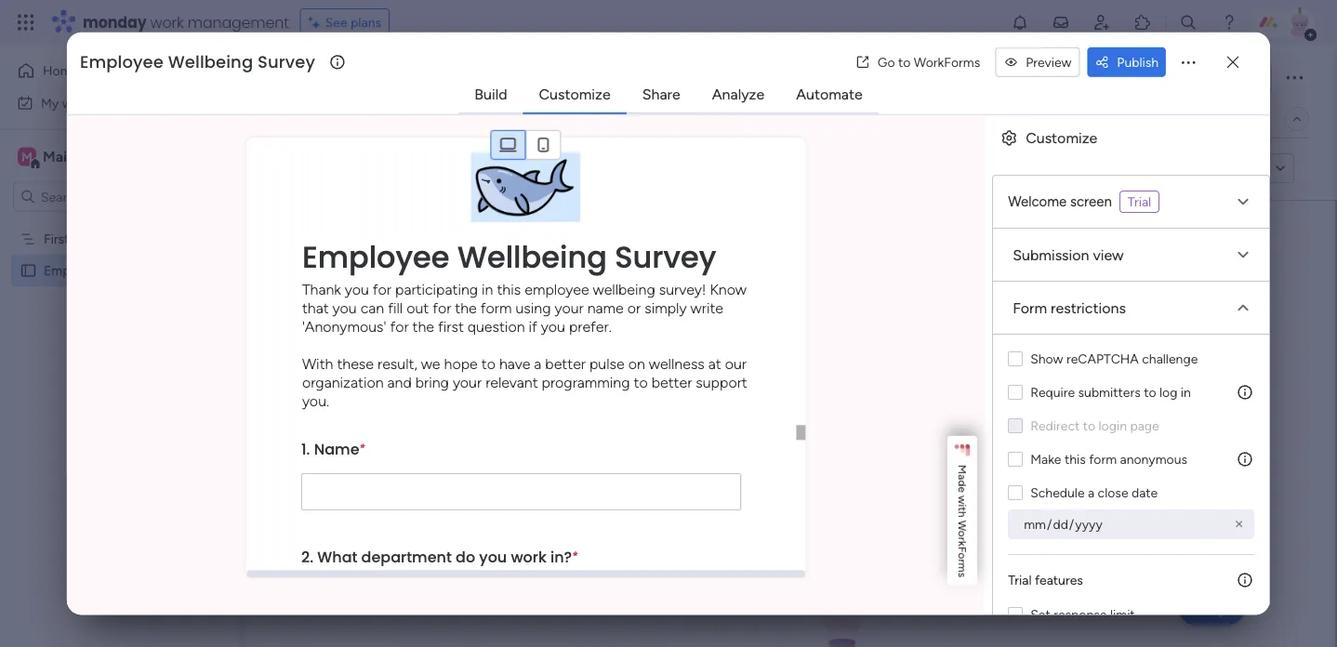 Task type: vqa. For each thing, say whether or not it's contained in the screenshot.
the h
yes



Task type: describe. For each thing, give the bounding box(es) containing it.
screen
[[1071, 193, 1112, 210]]

dapulse integrations image
[[955, 112, 969, 126]]

work for my
[[62, 95, 90, 111]]

table
[[311, 111, 341, 127]]

work inside form form
[[511, 547, 547, 568]]

s
[[956, 573, 970, 578]]

pulse
[[590, 355, 625, 373]]

'anonymous'
[[302, 318, 386, 336]]

a for schedule a close date
[[1088, 485, 1095, 501]]

1 horizontal spatial by
[[728, 354, 755, 385]]

analyze link
[[697, 78, 780, 111]]

survey inside form form
[[615, 237, 717, 278]]

notifications image
[[1011, 13, 1030, 32]]

first
[[438, 318, 464, 336]]

1 horizontal spatial customize
[[1026, 129, 1098, 146]]

form logo image
[[471, 152, 581, 222]]

employee well-being survey inside list box
[[44, 263, 207, 279]]

wellness
[[649, 355, 705, 373]]

welcome screen
[[1008, 193, 1112, 210]]

2 horizontal spatial your
[[856, 354, 905, 385]]

collapse board header image
[[1290, 112, 1305, 127]]

management
[[188, 12, 289, 33]]

restrictions
[[1051, 299, 1126, 317]]

form button
[[355, 104, 413, 134]]

write
[[691, 299, 724, 317]]

d
[[956, 480, 970, 487]]

tab list containing build
[[459, 77, 879, 114]]

make this form anonymous
[[1031, 451, 1188, 467]]

1 o from the top
[[956, 531, 970, 537]]

analyze
[[712, 86, 765, 104]]

0 vertical spatial the
[[455, 299, 477, 317]]

m for m a d e w i t h w o r k f o r m s
[[956, 465, 970, 474]]

h
[[956, 511, 970, 518]]

monday
[[83, 12, 147, 33]]

submission
[[1013, 246, 1090, 264]]

workspace image
[[18, 147, 36, 167]]

to left log
[[1144, 384, 1157, 400]]

fill
[[388, 299, 403, 317]]

activity button
[[1085, 63, 1173, 93]]

log
[[1160, 384, 1178, 400]]

start
[[671, 354, 722, 385]]

anonymous
[[1120, 451, 1188, 467]]

have
[[499, 355, 531, 373]]

form inside region
[[1089, 451, 1117, 467]]

1. Name field
[[301, 474, 741, 511]]

employee wellbeing survey inside field
[[80, 50, 315, 74]]

apps image
[[1134, 13, 1153, 32]]

board
[[72, 231, 107, 247]]

copy form link button
[[1140, 154, 1267, 183]]

trial for trial features
[[1008, 572, 1032, 588]]

set response limit
[[1031, 607, 1135, 623]]

see plans button
[[300, 8, 390, 36]]

see plans
[[325, 14, 382, 30]]

activity
[[1092, 70, 1138, 86]]

relevant
[[486, 374, 538, 391]]

you.
[[302, 392, 329, 410]]

form restrictions
[[1013, 299, 1126, 317]]

we
[[421, 355, 441, 373]]

invite members image
[[1093, 13, 1112, 32]]

build for build
[[475, 86, 507, 104]]

autopilot image
[[1147, 106, 1163, 130]]

2 o from the top
[[956, 553, 970, 559]]

link
[[1240, 161, 1260, 177]]

wellbeing inside form form
[[458, 237, 607, 278]]

and
[[387, 374, 412, 391]]

employee inside list box
[[44, 263, 101, 279]]

/ for 1
[[1251, 70, 1256, 86]]

* inside 1. name *
[[359, 442, 365, 455]]

survey!
[[659, 281, 706, 298]]

what department do you work in? element
[[301, 547, 572, 568]]

2.
[[301, 547, 314, 568]]

to down on
[[634, 374, 648, 391]]

your inside thank you for participating in this employee wellbeing survey! know that you can fill out for the form using your name or simply write 'anonymous' for the first question if you prefer.
[[555, 299, 584, 317]]

1 vertical spatial well-
[[105, 263, 133, 279]]

redirect to login page
[[1031, 418, 1160, 434]]

you right if
[[541, 318, 565, 336]]

automate for automate / 4
[[1170, 111, 1228, 127]]

name
[[314, 439, 359, 460]]

search everything image
[[1180, 13, 1198, 32]]

that
[[302, 299, 329, 317]]

features
[[1035, 572, 1083, 588]]

build form button
[[742, 417, 840, 454]]

more actions image
[[1180, 53, 1198, 71]]

0 horizontal spatial survey
[[169, 263, 207, 279]]

you up can
[[345, 281, 369, 298]]

the creation log will not present the submitting user. only users from your account can appear in the creation log image
[[1236, 450, 1255, 469]]

employee up the table
[[283, 62, 393, 93]]

do
[[456, 547, 475, 568]]

show recaptcha challenge
[[1031, 351, 1198, 367]]

inbox image
[[1052, 13, 1071, 32]]

m a d e w i t h w o r k f o r m s
[[956, 465, 970, 578]]

view
[[1093, 246, 1124, 264]]

employee inside form form
[[302, 237, 450, 278]]

prefer.
[[569, 318, 612, 336]]

thank
[[302, 281, 341, 298]]

edit form
[[289, 161, 344, 177]]

1. name *
[[301, 439, 365, 460]]

work for monday
[[150, 12, 184, 33]]

hope
[[444, 355, 478, 373]]

first board
[[44, 231, 107, 247]]

organization
[[302, 374, 384, 391]]

/ for 4
[[1232, 111, 1237, 127]]

1 vertical spatial being
[[133, 263, 166, 279]]

home
[[43, 63, 78, 79]]

response
[[1054, 607, 1107, 623]]

programming
[[542, 374, 630, 391]]

2 r from the top
[[956, 559, 970, 563]]

invite
[[1215, 70, 1247, 86]]

1 vertical spatial this
[[1065, 451, 1086, 467]]

automate link
[[782, 78, 878, 111]]

simply
[[645, 299, 687, 317]]

make
[[1031, 451, 1062, 467]]

e
[[956, 487, 970, 493]]

build form
[[757, 426, 825, 444]]

using
[[516, 299, 551, 317]]

only members, viewers and guests in your account will be to submit the form image
[[1236, 383, 1255, 402]]

challenge
[[1142, 351, 1198, 367]]

employee wellbeing survey inside form form
[[302, 237, 717, 278]]

limit
[[1111, 607, 1135, 623]]

name element
[[301, 439, 359, 460]]

monday work management
[[83, 12, 289, 33]]

copy
[[1175, 161, 1206, 177]]

invite / 1
[[1215, 70, 1264, 86]]

with these result, we hope to have a better pulse on wellness at our organization and bring your relevant programming to better support you.
[[302, 355, 748, 410]]

show
[[1031, 351, 1064, 367]]

customize inside tab list
[[539, 86, 611, 104]]

what
[[317, 547, 358, 568]]

you up 'anonymous'
[[333, 299, 357, 317]]

help button
[[1180, 594, 1245, 625]]

0 vertical spatial well-
[[398, 62, 455, 93]]

0 vertical spatial for
[[373, 281, 392, 298]]

on
[[629, 355, 645, 373]]

build for build form
[[757, 426, 790, 444]]



Task type: locate. For each thing, give the bounding box(es) containing it.
list box
[[0, 220, 237, 538]]

submission view
[[1013, 246, 1124, 264]]

0 horizontal spatial m
[[21, 149, 33, 165]]

1 vertical spatial m
[[956, 465, 970, 474]]

m up d
[[956, 465, 970, 474]]

a for m a d e w i t h w o r k f o r m s
[[956, 474, 970, 480]]

0 horizontal spatial trial
[[1008, 572, 1032, 588]]

1 horizontal spatial m
[[956, 465, 970, 474]]

edit
[[289, 161, 313, 177]]

1 vertical spatial automate
[[1170, 111, 1228, 127]]

employee wellbeing survey down monday work management
[[80, 50, 315, 74]]

in for participating
[[482, 281, 493, 298]]

1 vertical spatial survey
[[169, 263, 207, 279]]

0 vertical spatial employee well-being survey
[[283, 62, 599, 93]]

your inside with these result, we hope to have a better pulse on wellness at our organization and bring your relevant programming to better support you.
[[453, 374, 482, 391]]

form form
[[67, 115, 985, 641]]

this up using
[[497, 281, 521, 298]]

automate right "autopilot" image
[[1170, 111, 1228, 127]]

1 horizontal spatial the
[[455, 299, 477, 317]]

wellbeing inside field
[[168, 50, 253, 74]]

help image
[[1220, 13, 1239, 32]]

0 horizontal spatial work
[[62, 95, 90, 111]]

better
[[545, 355, 586, 373], [652, 374, 692, 391]]

1
[[1259, 70, 1264, 86]]

0 vertical spatial form
[[369, 111, 399, 127]]

o up k
[[956, 531, 970, 537]]

at
[[709, 355, 722, 373]]

this inside thank you for participating in this employee wellbeing survey! know that you can fill out for the form using your name or simply write 'anonymous' for the first question if you prefer.
[[497, 281, 521, 298]]

1 vertical spatial employee wellbeing survey
[[302, 237, 717, 278]]

by
[[435, 160, 452, 178], [728, 354, 755, 385]]

ruby anderson image
[[1286, 7, 1315, 37]]

better up the programming
[[545, 355, 586, 373]]

0 vertical spatial survey
[[258, 50, 315, 74]]

0 vertical spatial survey
[[525, 62, 599, 93]]

powered
[[373, 160, 432, 178]]

/ left 1
[[1251, 70, 1256, 86]]

for down participating
[[433, 299, 451, 317]]

0 horizontal spatial survey
[[258, 50, 315, 74]]

0 vertical spatial a
[[534, 355, 542, 373]]

share
[[642, 86, 681, 104]]

1 vertical spatial by
[[728, 354, 755, 385]]

in up question at the left
[[482, 281, 493, 298]]

0 vertical spatial /
[[1251, 70, 1256, 86]]

* inside 2. what department do you work in? *
[[572, 550, 578, 563]]

0 horizontal spatial employee well-being survey
[[44, 263, 207, 279]]

powered by
[[373, 160, 452, 178]]

main
[[43, 148, 75, 166]]

survey inside field
[[258, 50, 315, 74]]

form inside dropdown button
[[1013, 299, 1047, 317]]

m inside workspace image
[[21, 149, 33, 165]]

workforms logo image
[[459, 154, 564, 184]]

for down "fill"
[[390, 318, 409, 336]]

1 horizontal spatial survey
[[615, 237, 717, 278]]

your right building
[[856, 354, 905, 385]]

2 vertical spatial a
[[1088, 485, 1095, 501]]

employee well-being survey
[[283, 62, 599, 93], [44, 263, 207, 279]]

0 horizontal spatial in
[[482, 281, 493, 298]]

1 vertical spatial wellbeing
[[458, 237, 607, 278]]

m for m
[[21, 149, 33, 165]]

customize left add to favorites icon
[[539, 86, 611, 104]]

o
[[956, 531, 970, 537], [956, 553, 970, 559]]

1 vertical spatial the
[[413, 318, 434, 336]]

department
[[361, 547, 452, 568]]

0 horizontal spatial build
[[475, 86, 507, 104]]

1 r from the top
[[956, 537, 970, 541]]

1 vertical spatial a
[[956, 474, 970, 480]]

in for log
[[1181, 384, 1191, 400]]

automate inside automate link
[[796, 86, 863, 104]]

0 horizontal spatial by
[[435, 160, 452, 178]]

by right at on the bottom of page
[[728, 354, 755, 385]]

for
[[373, 281, 392, 298], [433, 299, 451, 317], [390, 318, 409, 336]]

* right 1.
[[359, 442, 365, 455]]

employee up can
[[302, 237, 450, 278]]

1 horizontal spatial /
[[1251, 70, 1256, 86]]

m inside button
[[956, 465, 970, 474]]

k
[[956, 541, 970, 547]]

1 horizontal spatial *
[[572, 550, 578, 563]]

these are workforms trial features. they may require payment in the future image
[[1236, 571, 1255, 590]]

thank you for participating in this employee wellbeing survey! know that you can fill out for the form using your name or simply write 'anonymous' for the first question if you prefer.
[[302, 281, 747, 336]]

2 vertical spatial for
[[390, 318, 409, 336]]

better down wellness
[[652, 374, 692, 391]]

1 vertical spatial build
[[757, 426, 790, 444]]

being left customize link
[[455, 62, 519, 93]]

your down employee
[[555, 299, 584, 317]]

1 vertical spatial *
[[572, 550, 578, 563]]

public board image
[[20, 262, 37, 280]]

0 horizontal spatial this
[[497, 281, 521, 298]]

customize
[[539, 86, 611, 104], [1026, 129, 1098, 146]]

these
[[337, 355, 374, 373]]

a up e
[[956, 474, 970, 480]]

1 horizontal spatial this
[[1065, 451, 1086, 467]]

employee down 'first board'
[[44, 263, 101, 279]]

1 vertical spatial o
[[956, 553, 970, 559]]

/
[[1251, 70, 1256, 86], [1232, 111, 1237, 127]]

for up can
[[373, 281, 392, 298]]

1 horizontal spatial trial
[[1128, 194, 1152, 210]]

a left the "close"
[[1088, 485, 1095, 501]]

1 horizontal spatial automate
[[1170, 111, 1228, 127]]

well- down board
[[105, 263, 133, 279]]

trial
[[1128, 194, 1152, 210], [1008, 572, 1032, 588]]

1 horizontal spatial a
[[956, 474, 970, 480]]

w
[[956, 496, 970, 504]]

1 vertical spatial r
[[956, 559, 970, 563]]

1 horizontal spatial better
[[652, 374, 692, 391]]

form inside button
[[369, 111, 399, 127]]

w
[[956, 520, 970, 531]]

1 horizontal spatial form
[[1013, 299, 1047, 317]]

1 vertical spatial /
[[1232, 111, 1237, 127]]

build up workforms logo
[[475, 86, 507, 104]]

Employee well-being survey field
[[278, 62, 603, 93]]

our
[[725, 355, 747, 373]]

welcome
[[1008, 193, 1067, 210]]

set
[[1031, 607, 1051, 623]]

build inside button
[[757, 426, 790, 444]]

a inside with these result, we hope to have a better pulse on wellness at our organization and bring your relevant programming to better support you.
[[534, 355, 542, 373]]

Search in workspace field
[[39, 186, 155, 207]]

0 vertical spatial being
[[455, 62, 519, 93]]

form for form
[[369, 111, 399, 127]]

0 vertical spatial employee wellbeing survey
[[80, 50, 315, 74]]

0 vertical spatial by
[[435, 160, 452, 178]]

schedule a close date
[[1031, 485, 1158, 501]]

result,
[[378, 355, 417, 373]]

work left in? at the left bottom of page
[[511, 547, 547, 568]]

0 vertical spatial work
[[150, 12, 184, 33]]

in inside thank you for participating in this employee wellbeing survey! know that you can fill out for the form using your name or simply write 'anonymous' for the first question if you prefer.
[[482, 281, 493, 298]]

require submitters to log in
[[1031, 384, 1191, 400]]

require
[[1031, 384, 1075, 400]]

participating
[[395, 281, 478, 298]]

to right go
[[899, 54, 911, 70]]

being
[[455, 62, 519, 93], [133, 263, 166, 279]]

my work
[[41, 95, 90, 111]]

automate
[[796, 86, 863, 104], [1170, 111, 1228, 127]]

0 vertical spatial o
[[956, 531, 970, 537]]

1 horizontal spatial survey
[[525, 62, 599, 93]]

2 vertical spatial work
[[511, 547, 547, 568]]

form inside thank you for participating in this employee wellbeing survey! know that you can fill out for the form using your name or simply write 'anonymous' for the first question if you prefer.
[[481, 299, 512, 317]]

survey up the survey!
[[615, 237, 717, 278]]

0 horizontal spatial a
[[534, 355, 542, 373]]

wellbeing down monday work management
[[168, 50, 253, 74]]

customize link
[[524, 78, 626, 111]]

tab list
[[459, 77, 879, 114]]

automate for automate
[[796, 86, 863, 104]]

0 vertical spatial automate
[[796, 86, 863, 104]]

being down "search in workspace" "field"
[[133, 263, 166, 279]]

0 horizontal spatial better
[[545, 355, 586, 373]]

go to workforms button
[[848, 47, 988, 77]]

work right monday
[[150, 12, 184, 33]]

0 vertical spatial customize
[[539, 86, 611, 104]]

1 vertical spatial work
[[62, 95, 90, 111]]

go
[[878, 54, 895, 70]]

page
[[1131, 418, 1160, 434]]

to inside button
[[899, 54, 911, 70]]

employee inside field
[[80, 50, 164, 74]]

1 horizontal spatial in
[[1181, 384, 1191, 400]]

schedule
[[1031, 485, 1085, 501]]

a inside button
[[956, 474, 970, 480]]

in right log
[[1181, 384, 1191, 400]]

employee well-being survey up add view icon at the top
[[283, 62, 599, 93]]

0 vertical spatial r
[[956, 537, 970, 541]]

your down the 'hope'
[[453, 374, 482, 391]]

redirect
[[1031, 418, 1080, 434]]

0 horizontal spatial well-
[[105, 263, 133, 279]]

r
[[956, 537, 970, 541], [956, 559, 970, 563]]

employee down monday
[[80, 50, 164, 74]]

1 vertical spatial trial
[[1008, 572, 1032, 588]]

employee wellbeing survey
[[80, 50, 315, 74], [302, 237, 717, 278]]

submitters
[[1079, 384, 1141, 400]]

a right have
[[534, 355, 542, 373]]

if
[[529, 318, 537, 336]]

select product image
[[17, 13, 35, 32]]

1 horizontal spatial wellbeing
[[458, 237, 607, 278]]

the down "out"
[[413, 318, 434, 336]]

survey down management
[[258, 50, 315, 74]]

0 vertical spatial wellbeing
[[168, 50, 253, 74]]

a
[[534, 355, 542, 373], [956, 474, 970, 480], [1088, 485, 1095, 501]]

build link
[[460, 78, 522, 111]]

automate / 4
[[1170, 111, 1248, 127]]

the up first
[[455, 299, 477, 317]]

to left login
[[1083, 418, 1096, 434]]

0 horizontal spatial customize
[[539, 86, 611, 104]]

edit form button
[[282, 154, 351, 184]]

1 vertical spatial in
[[1181, 384, 1191, 400]]

1 horizontal spatial your
[[555, 299, 584, 317]]

1.
[[301, 439, 310, 460]]

0 horizontal spatial automate
[[796, 86, 863, 104]]

work inside button
[[62, 95, 90, 111]]

this
[[497, 281, 521, 298], [1065, 451, 1086, 467]]

r down f
[[956, 559, 970, 563]]

in inside region
[[1181, 384, 1191, 400]]

0 horizontal spatial your
[[453, 374, 482, 391]]

add to favorites image
[[643, 68, 662, 87]]

automate right the 'analyze'
[[796, 86, 863, 104]]

1 vertical spatial employee well-being survey
[[44, 263, 207, 279]]

1 horizontal spatial work
[[150, 12, 184, 33]]

0 horizontal spatial wellbeing
[[168, 50, 253, 74]]

0 horizontal spatial form
[[369, 111, 399, 127]]

first
[[44, 231, 69, 247]]

region
[[994, 335, 1270, 647]]

trial for trial
[[1128, 194, 1152, 210]]

group
[[491, 130, 561, 160]]

by right powered
[[435, 160, 452, 178]]

r up f
[[956, 537, 970, 541]]

0 vertical spatial better
[[545, 355, 586, 373]]

build down let's start by building your form
[[757, 426, 790, 444]]

list box containing first board
[[0, 220, 237, 538]]

1 horizontal spatial well-
[[398, 62, 455, 93]]

2 horizontal spatial a
[[1088, 485, 1095, 501]]

this right make on the right of the page
[[1065, 451, 1086, 467]]

0 vertical spatial in
[[482, 281, 493, 298]]

integrate
[[976, 111, 1030, 127]]

option
[[0, 222, 237, 226]]

employee well-being survey down board
[[44, 263, 207, 279]]

you right do
[[479, 547, 507, 568]]

m
[[956, 563, 970, 573]]

0 vertical spatial build
[[475, 86, 507, 104]]

support
[[696, 374, 748, 391]]

m left main
[[21, 149, 33, 165]]

name
[[588, 299, 624, 317]]

1 horizontal spatial employee well-being survey
[[283, 62, 599, 93]]

0 vertical spatial this
[[497, 281, 521, 298]]

form left add view icon at the top
[[369, 111, 399, 127]]

i
[[956, 504, 970, 507]]

0 vertical spatial m
[[21, 149, 33, 165]]

4
[[1240, 111, 1248, 127]]

1 vertical spatial form
[[1013, 299, 1047, 317]]

the
[[455, 299, 477, 317], [413, 318, 434, 336]]

1 vertical spatial better
[[652, 374, 692, 391]]

/ inside button
[[1251, 70, 1256, 86]]

add view image
[[424, 112, 432, 126]]

form up "show" on the bottom right of page
[[1013, 299, 1047, 317]]

wellbeing up employee
[[458, 237, 607, 278]]

* down 1. name field
[[572, 550, 578, 563]]

to
[[899, 54, 911, 70], [482, 355, 496, 373], [634, 374, 648, 391], [1144, 384, 1157, 400], [1083, 418, 1096, 434]]

date
[[1132, 485, 1158, 501]]

1 horizontal spatial build
[[757, 426, 790, 444]]

2 horizontal spatial work
[[511, 547, 547, 568]]

customize down integrate in the top right of the page
[[1026, 129, 1098, 146]]

0 horizontal spatial /
[[1232, 111, 1237, 127]]

recaptcha
[[1067, 351, 1139, 367]]

plans
[[351, 14, 382, 30]]

0 vertical spatial trial
[[1128, 194, 1152, 210]]

0 vertical spatial *
[[359, 442, 365, 455]]

0 horizontal spatial the
[[413, 318, 434, 336]]

Employee Wellbeing Survey field
[[75, 50, 327, 74]]

trial left 'features'
[[1008, 572, 1032, 588]]

workspace
[[79, 148, 153, 166]]

employee wellbeing survey up thank you for participating in this employee wellbeing survey! know that you can fill out for the form using your name or simply write 'anonymous' for the first question if you prefer.
[[302, 237, 717, 278]]

out
[[407, 299, 429, 317]]

work right my
[[62, 95, 90, 111]]

form for form restrictions
[[1013, 299, 1047, 317]]

close
[[1098, 485, 1129, 501]]

region containing show recaptcha challenge
[[994, 335, 1270, 647]]

wellbeing
[[593, 281, 656, 298]]

1 horizontal spatial being
[[455, 62, 519, 93]]

well-
[[398, 62, 455, 93], [105, 263, 133, 279]]

to left have
[[482, 355, 496, 373]]

/ left 4 on the right
[[1232, 111, 1237, 127]]

well- up add view icon at the top
[[398, 62, 455, 93]]

0 horizontal spatial *
[[359, 442, 365, 455]]

workspace selection element
[[18, 146, 155, 170]]

o up m at the bottom of the page
[[956, 553, 970, 559]]

1. name group
[[301, 425, 741, 533]]

0 horizontal spatial being
[[133, 263, 166, 279]]

1 vertical spatial customize
[[1026, 129, 1098, 146]]

1 vertical spatial for
[[433, 299, 451, 317]]

trial right screen
[[1128, 194, 1152, 210]]

1 vertical spatial survey
[[615, 237, 717, 278]]

f
[[956, 547, 970, 553]]

submission view button
[[994, 229, 1270, 281]]



